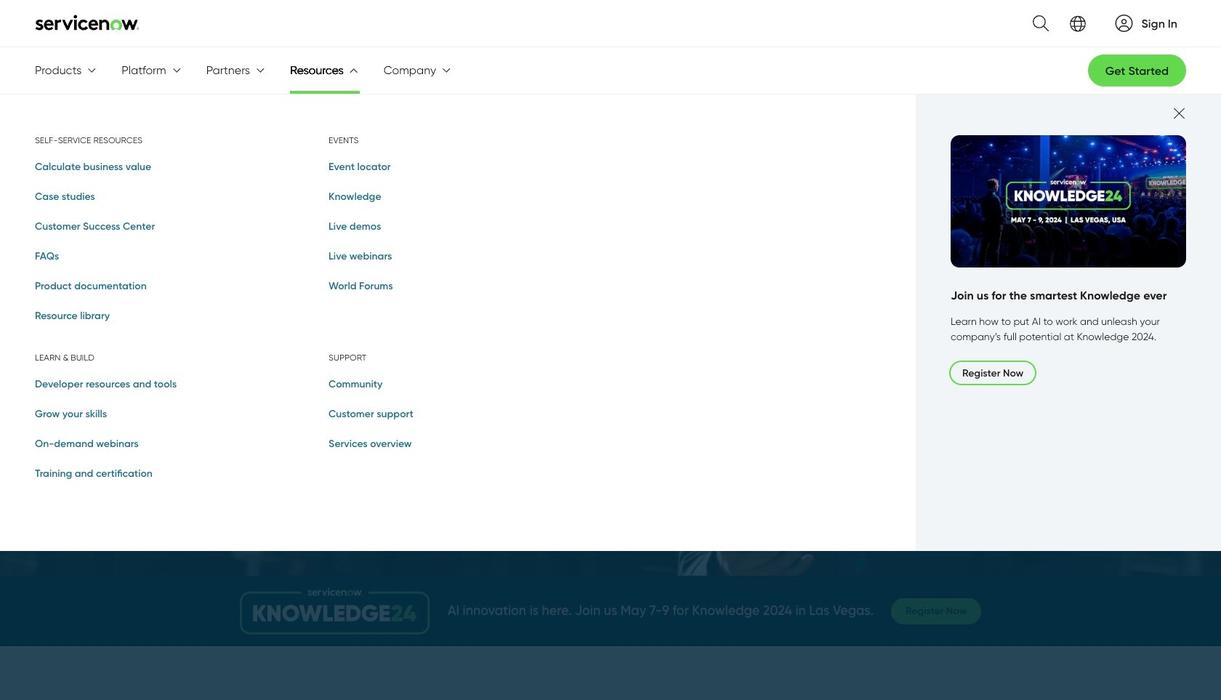 Task type: locate. For each thing, give the bounding box(es) containing it.
arc image
[[1116, 14, 1133, 32]]

play ambient video element
[[1140, 518, 1181, 559]]

servicenow image
[[35, 15, 140, 30]]



Task type: vqa. For each thing, say whether or not it's contained in the screenshot.
the play ambient video element at right
yes



Task type: describe. For each thing, give the bounding box(es) containing it.
search image
[[1024, 7, 1049, 40]]



